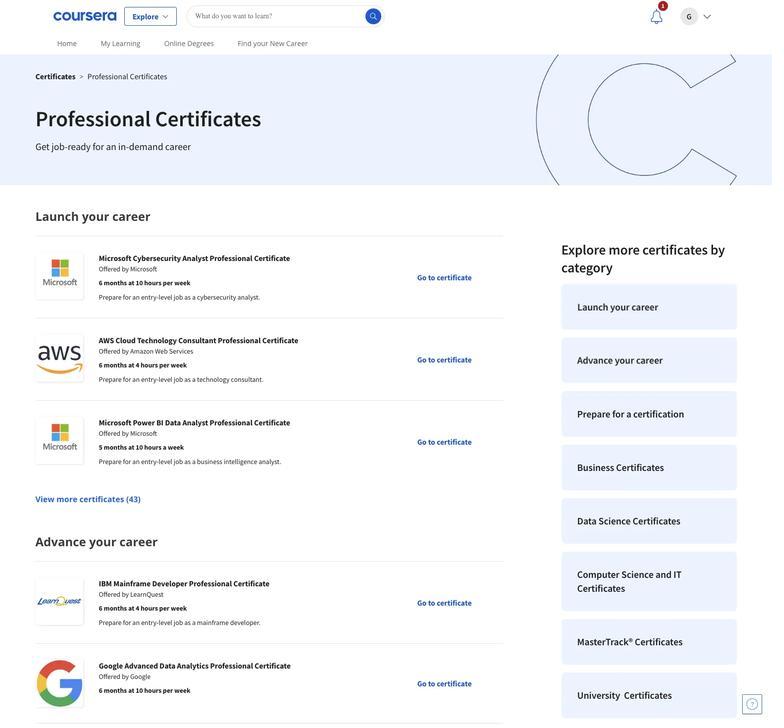 Task type: describe. For each thing, give the bounding box(es) containing it.
demand
[[129, 140, 163, 153]]

professional right >
[[88, 71, 128, 81]]

view more certificates (43)
[[35, 494, 141, 505]]

view
[[35, 494, 54, 505]]

6 inside microsoft cybersecurity analyst professional certificate offered by microsoft 6 months at 10 hours per week
[[99, 279, 102, 287]]

data inside "link"
[[578, 515, 597, 527]]

advance your career list
[[558, 281, 741, 723]]

a for ibm mainframe developer professional certificate
[[192, 618, 196, 627]]

explore for explore
[[133, 11, 159, 21]]

professional inside microsoft cybersecurity analyst professional certificate offered by microsoft 6 months at 10 hours per week
[[210, 253, 253, 263]]

find your new career
[[238, 39, 308, 48]]

week inside microsoft cybersecurity analyst professional certificate offered by microsoft 6 months at 10 hours per week
[[174, 279, 191, 287]]

6 inside "aws cloud technology consultant professional certificate offered by amazon web services 6 months at 4 hours per week"
[[99, 361, 102, 370]]

computer
[[578, 568, 620, 581]]

offered inside microsoft power bi data analyst professional certificate offered by microsoft 5 months at 10 hours a week
[[99, 429, 120, 438]]

as for analyst
[[184, 293, 191, 302]]

week inside "aws cloud technology consultant professional certificate offered by amazon web services 6 months at 4 hours per week"
[[171, 361, 187, 370]]

view more certificates (43) link
[[35, 494, 141, 505]]

What do you want to learn? text field
[[187, 5, 385, 27]]

at inside "aws cloud technology consultant professional certificate offered by amazon web services 6 months at 4 hours per week"
[[128, 361, 134, 370]]

certificate inside "aws cloud technology consultant professional certificate offered by amazon web services 6 months at 4 hours per week"
[[262, 336, 299, 345]]

microsoft down power
[[130, 429, 157, 438]]

to for aws cloud technology consultant professional certificate
[[428, 355, 436, 365]]

hours inside "aws cloud technology consultant professional certificate offered by amazon web services 6 months at 4 hours per week"
[[141, 361, 158, 370]]

bi
[[156, 418, 164, 428]]

by inside ibm mainframe developer professional certificate offered by learnquest 6 months at 4 hours per week
[[122, 590, 129, 599]]

my learning link
[[97, 32, 144, 55]]

my
[[101, 39, 110, 48]]

an for cloud
[[133, 375, 140, 384]]

per inside "aws cloud technology consultant professional certificate offered by amazon web services 6 months at 4 hours per week"
[[159, 361, 170, 370]]

go to certificate for microsoft power bi data analyst professional certificate
[[417, 437, 472, 447]]

job-
[[51, 140, 68, 153]]

degrees
[[187, 39, 214, 48]]

certification
[[634, 408, 685, 420]]

hours inside microsoft cybersecurity analyst professional certificate offered by microsoft 6 months at 10 hours per week
[[144, 279, 162, 287]]

a for microsoft cybersecurity analyst professional certificate
[[192, 293, 196, 302]]

aws cloud technology consultant professional certificate offered by amazon web services 6 months at 4 hours per week
[[99, 336, 299, 370]]

data inside google advanced data analytics professional certificate offered by google 6 months at 10 hours per week
[[160, 661, 176, 671]]

hours inside microsoft power bi data analyst professional certificate offered by microsoft 5 months at 10 hours a week
[[144, 443, 162, 452]]

prepare for an entry-level job as a business intelligence analyst.
[[99, 457, 281, 466]]

offered inside microsoft cybersecurity analyst professional certificate offered by microsoft 6 months at 10 hours per week
[[99, 265, 120, 274]]

entry- for cybersecurity
[[141, 293, 159, 302]]

0 vertical spatial google
[[99, 661, 123, 671]]

offered inside ibm mainframe developer professional certificate offered by learnquest 6 months at 4 hours per week
[[99, 590, 120, 599]]

science for data
[[599, 515, 631, 527]]

home
[[57, 39, 77, 48]]

to for ibm mainframe developer professional certificate
[[428, 598, 436, 608]]

per inside google advanced data analytics professional certificate offered by google 6 months at 10 hours per week
[[163, 686, 173, 695]]

certificates inside computer science and it certificates
[[578, 582, 626, 595]]

in-
[[118, 140, 129, 153]]

hours inside ibm mainframe developer professional certificate offered by learnquest 6 months at 4 hours per week
[[141, 604, 158, 613]]

prepare for an entry-level job as a mainframe developer.
[[99, 618, 261, 627]]

entry- for power
[[141, 457, 159, 466]]

microsoft cybersecurity analyst professional certificate offered by microsoft 6 months at 10 hours per week
[[99, 253, 290, 287]]

level for bi
[[159, 457, 172, 466]]

an left in-
[[106, 140, 116, 153]]

power
[[133, 418, 155, 428]]

a for aws cloud technology consultant professional certificate
[[192, 375, 196, 384]]

to for microsoft power bi data analyst professional certificate
[[428, 437, 436, 447]]

my learning
[[101, 39, 141, 48]]

0 horizontal spatial launch
[[35, 208, 79, 225]]

it
[[674, 568, 682, 581]]

job for bi
[[174, 457, 183, 466]]

university
[[578, 689, 621, 702]]

certificate inside microsoft power bi data analyst professional certificate offered by microsoft 5 months at 10 hours a week
[[254, 418, 290, 428]]

week inside google advanced data analytics professional certificate offered by google 6 months at 10 hours per week
[[174, 686, 191, 695]]

months inside ibm mainframe developer professional certificate offered by learnquest 6 months at 4 hours per week
[[104, 604, 127, 613]]

entry- for cloud
[[141, 375, 159, 384]]

science for computer
[[622, 568, 654, 581]]

by inside microsoft cybersecurity analyst professional certificate offered by microsoft 6 months at 10 hours per week
[[122, 265, 129, 274]]

business
[[197, 457, 222, 466]]

professional inside google advanced data analytics professional certificate offered by google 6 months at 10 hours per week
[[210, 661, 253, 671]]

by inside "aws cloud technology consultant professional certificate offered by amazon web services 6 months at 4 hours per week"
[[122, 347, 129, 356]]

go to certificate for google advanced data analytics professional certificate
[[417, 679, 472, 689]]

go to certificate for aws cloud technology consultant professional certificate
[[417, 355, 472, 365]]

0 horizontal spatial advance
[[35, 534, 86, 550]]

ibm mainframe developer professional certificate offered by learnquest 6 months at 4 hours per week
[[99, 579, 270, 613]]

at inside microsoft power bi data analyst professional certificate offered by microsoft 5 months at 10 hours a week
[[128, 443, 134, 452]]

5
[[99, 443, 102, 452]]

ibm
[[99, 579, 112, 589]]

offered inside google advanced data analytics professional certificate offered by google 6 months at 10 hours per week
[[99, 673, 120, 681]]

prepare for prepare for an entry-level job as a mainframe developer.
[[99, 618, 122, 627]]

developer.
[[230, 618, 261, 627]]

microsoft up '5'
[[99, 418, 131, 428]]

intelligence
[[224, 457, 257, 466]]

by inside google advanced data analytics professional certificate offered by google 6 months at 10 hours per week
[[122, 673, 129, 681]]

4 inside ibm mainframe developer professional certificate offered by learnquest 6 months at 4 hours per week
[[136, 604, 139, 613]]

university  certificates
[[578, 689, 672, 702]]

certificates for by
[[643, 241, 708, 259]]

mainframe
[[197, 618, 229, 627]]

home link
[[53, 32, 81, 55]]

microsoft down 'cybersecurity'
[[130, 265, 157, 274]]

job for analyst
[[174, 293, 183, 302]]

go for ibm mainframe developer professional certificate
[[417, 598, 427, 608]]

g button
[[673, 0, 719, 32]]

professional inside "aws cloud technology consultant professional certificate offered by amazon web services 6 months at 4 hours per week"
[[218, 336, 261, 345]]

at inside microsoft cybersecurity analyst professional certificate offered by microsoft 6 months at 10 hours per week
[[128, 279, 134, 287]]

get
[[35, 140, 50, 153]]

certificates > professional certificates
[[35, 71, 167, 81]]

technology
[[197, 375, 230, 384]]

advanced
[[125, 661, 158, 671]]

business certificates link
[[562, 445, 737, 491]]

0 vertical spatial analyst.
[[238, 293, 260, 302]]

help center image
[[747, 699, 759, 711]]

for for prepare for an entry-level job as a business intelligence analyst.
[[123, 457, 131, 466]]

business
[[578, 461, 615, 474]]

months inside microsoft power bi data analyst professional certificate offered by microsoft 5 months at 10 hours a week
[[104, 443, 127, 452]]

advance your career inside list
[[577, 353, 664, 365]]

amazon web services image
[[35, 335, 83, 382]]

certificates link
[[35, 71, 76, 81]]

learnquest image
[[35, 578, 83, 625]]

offered inside "aws cloud technology consultant professional certificate offered by amazon web services 6 months at 4 hours per week"
[[99, 347, 120, 356]]

1 button
[[641, 0, 673, 32]]

a inside microsoft power bi data analyst professional certificate offered by microsoft 5 months at 10 hours a week
[[163, 443, 167, 452]]

coursera image
[[53, 8, 116, 24]]

category
[[562, 259, 613, 277]]

for for prepare for an entry-level job as a mainframe developer.
[[123, 618, 131, 627]]

prepare for an entry-level job as a cybersecurity analyst.
[[99, 293, 260, 302]]

career
[[286, 39, 308, 48]]

prepare for prepare for a certification
[[578, 408, 611, 420]]

certificate inside microsoft cybersecurity analyst professional certificate offered by microsoft 6 months at 10 hours per week
[[254, 253, 290, 263]]

data science certificates
[[578, 515, 681, 527]]

certificate for microsoft cybersecurity analyst professional certificate
[[437, 272, 472, 282]]

consultant
[[178, 336, 216, 345]]

consultant.
[[231, 375, 264, 384]]

week inside microsoft power bi data analyst professional certificate offered by microsoft 5 months at 10 hours a week
[[168, 443, 184, 452]]

>
[[80, 72, 84, 81]]

explore more certificates by category
[[562, 241, 726, 277]]

amazon
[[130, 347, 154, 356]]



Task type: vqa. For each thing, say whether or not it's contained in the screenshot.
'HIGH-' at the top of page
no



Task type: locate. For each thing, give the bounding box(es) containing it.
2 to from the top
[[428, 355, 436, 365]]

2 analyst from the top
[[183, 418, 208, 428]]

1 months from the top
[[104, 279, 127, 287]]

2 as from the top
[[184, 375, 191, 384]]

for left the certification
[[613, 408, 625, 420]]

science
[[599, 515, 631, 527], [622, 568, 654, 581]]

google down the advanced
[[130, 673, 151, 681]]

your inside 'link'
[[254, 39, 268, 48]]

g
[[687, 11, 692, 21]]

entry- down power
[[141, 457, 159, 466]]

1 offered from the top
[[99, 265, 120, 274]]

10 inside google advanced data analytics professional certificate offered by google 6 months at 10 hours per week
[[136, 686, 143, 695]]

mastertrack® certificates
[[578, 636, 683, 648]]

an for mainframe
[[133, 618, 140, 627]]

offered
[[99, 265, 120, 274], [99, 347, 120, 356], [99, 429, 120, 438], [99, 590, 120, 599], [99, 673, 120, 681]]

prepare for an entry-level job as a technology consultant.
[[99, 375, 264, 384]]

google left the advanced
[[99, 661, 123, 671]]

1 horizontal spatial launch
[[578, 301, 609, 313]]

1 vertical spatial launch your career
[[578, 301, 658, 313]]

as left technology
[[184, 375, 191, 384]]

2 job from the top
[[174, 375, 183, 384]]

prepare for a certification link
[[562, 392, 737, 437]]

data science certificates link
[[562, 499, 737, 544]]

1 job from the top
[[174, 293, 183, 302]]

services
[[169, 347, 193, 356]]

as for technology
[[184, 375, 191, 384]]

2 certificate from the top
[[437, 355, 472, 365]]

4 job from the top
[[174, 618, 183, 627]]

online
[[164, 39, 186, 48]]

an down learnquest
[[133, 618, 140, 627]]

go for microsoft cybersecurity analyst professional certificate
[[417, 272, 427, 282]]

certificates
[[643, 241, 708, 259], [80, 494, 124, 505]]

analyst. right the cybersecurity
[[238, 293, 260, 302]]

job down the "services"
[[174, 375, 183, 384]]

professional up the cybersecurity
[[210, 253, 253, 263]]

professional up consultant.
[[218, 336, 261, 345]]

professional certificates link
[[88, 71, 167, 81]]

mastertrack® certificates link
[[562, 619, 737, 665]]

week up the prepare for an entry-level job as a business intelligence analyst.
[[168, 443, 184, 452]]

computer science and it certificates link
[[562, 552, 737, 612]]

0 horizontal spatial explore
[[133, 11, 159, 21]]

for down learnquest
[[123, 618, 131, 627]]

for up (43)
[[123, 457, 131, 466]]

1 horizontal spatial advance
[[577, 353, 613, 365]]

level for analyst
[[159, 293, 172, 302]]

certificate for google advanced data analytics professional certificate
[[437, 679, 472, 689]]

a down bi on the left bottom
[[163, 443, 167, 452]]

entry- for mainframe
[[141, 618, 159, 627]]

6 inside google advanced data analytics professional certificate offered by google 6 months at 10 hours per week
[[99, 686, 102, 695]]

0 vertical spatial advance
[[577, 353, 613, 365]]

professional inside microsoft power bi data analyst professional certificate offered by microsoft 5 months at 10 hours a week
[[210, 418, 253, 428]]

at down amazon
[[128, 361, 134, 370]]

advance your career link
[[560, 336, 740, 383]]

technology
[[137, 336, 177, 345]]

learnquest
[[130, 590, 164, 599]]

for for prepare for a certification
[[613, 408, 625, 420]]

for for prepare for an entry-level job as a cybersecurity analyst.
[[123, 293, 131, 302]]

analyst
[[183, 253, 208, 263], [183, 418, 208, 428]]

launch your career inside "advance your career" list
[[578, 301, 658, 313]]

prepare inside "advance your career" list
[[578, 408, 611, 420]]

4 down amazon
[[136, 361, 139, 370]]

3 to from the top
[[428, 437, 436, 447]]

months inside google advanced data analytics professional certificate offered by google 6 months at 10 hours per week
[[104, 686, 127, 695]]

1 vertical spatial explore
[[562, 241, 606, 259]]

3 go to certificate from the top
[[417, 437, 472, 447]]

3 level from the top
[[159, 457, 172, 466]]

per inside ibm mainframe developer professional certificate offered by learnquest 6 months at 4 hours per week
[[159, 604, 170, 613]]

4 entry- from the top
[[141, 618, 159, 627]]

3 months from the top
[[104, 443, 127, 452]]

microsoft image for microsoft cybersecurity analyst professional certificate
[[35, 252, 83, 300]]

1 horizontal spatial launch your career
[[578, 301, 658, 313]]

explore button
[[124, 7, 177, 26]]

2 go from the top
[[417, 355, 427, 365]]

go for aws cloud technology consultant professional certificate
[[417, 355, 427, 365]]

developer
[[152, 579, 188, 589]]

1 level from the top
[[159, 293, 172, 302]]

1 go from the top
[[417, 272, 427, 282]]

4 certificate from the top
[[437, 598, 472, 608]]

1 horizontal spatial more
[[609, 241, 640, 259]]

hours
[[144, 279, 162, 287], [141, 361, 158, 370], [144, 443, 162, 452], [141, 604, 158, 613], [144, 686, 162, 695]]

week
[[174, 279, 191, 287], [171, 361, 187, 370], [168, 443, 184, 452], [171, 604, 187, 613], [174, 686, 191, 695]]

go for google advanced data analytics professional certificate
[[417, 679, 427, 689]]

0 vertical spatial microsoft image
[[35, 252, 83, 300]]

a left the cybersecurity
[[192, 293, 196, 302]]

1 vertical spatial analyst
[[183, 418, 208, 428]]

an up (43)
[[133, 457, 140, 466]]

level for developer
[[159, 618, 172, 627]]

10 inside microsoft power bi data analyst professional certificate offered by microsoft 5 months at 10 hours a week
[[136, 443, 143, 452]]

2 6 from the top
[[99, 361, 102, 370]]

go for microsoft power bi data analyst professional certificate
[[417, 437, 427, 447]]

certificates for (43)
[[80, 494, 124, 505]]

5 to from the top
[[428, 679, 436, 689]]

10 down 'cybersecurity'
[[136, 279, 143, 287]]

cybersecurity
[[133, 253, 181, 263]]

as left mainframe
[[184, 618, 191, 627]]

1 vertical spatial more
[[57, 494, 78, 505]]

microsoft
[[99, 253, 131, 263], [130, 265, 157, 274], [99, 418, 131, 428], [130, 429, 157, 438]]

analyst inside microsoft power bi data analyst professional certificate offered by microsoft 5 months at 10 hours a week
[[183, 418, 208, 428]]

entry- down amazon
[[141, 375, 159, 384]]

online degrees
[[164, 39, 214, 48]]

web
[[155, 347, 168, 356]]

hours down bi on the left bottom
[[144, 443, 162, 452]]

5 at from the top
[[128, 686, 134, 695]]

level for technology
[[159, 375, 172, 384]]

certificate for microsoft power bi data analyst professional certificate
[[437, 437, 472, 447]]

computer science and it certificates
[[578, 568, 682, 595]]

2 vertical spatial data
[[160, 661, 176, 671]]

1 analyst from the top
[[183, 253, 208, 263]]

0 vertical spatial data
[[165, 418, 181, 428]]

a left mainframe
[[192, 618, 196, 627]]

4 as from the top
[[184, 618, 191, 627]]

professional up ready
[[35, 105, 151, 132]]

as for developer
[[184, 618, 191, 627]]

0 vertical spatial explore
[[133, 11, 159, 21]]

4 go from the top
[[417, 598, 427, 608]]

microsoft image
[[35, 252, 83, 300], [35, 417, 83, 464]]

google image
[[35, 660, 83, 708]]

10 inside microsoft cybersecurity analyst professional certificate offered by microsoft 6 months at 10 hours per week
[[136, 279, 143, 287]]

week inside ibm mainframe developer professional certificate offered by learnquest 6 months at 4 hours per week
[[171, 604, 187, 613]]

job left business
[[174, 457, 183, 466]]

10 down power
[[136, 443, 143, 452]]

job down microsoft cybersecurity analyst professional certificate offered by microsoft 6 months at 10 hours per week
[[174, 293, 183, 302]]

0 vertical spatial launch your career
[[35, 208, 151, 225]]

1 horizontal spatial advance your career
[[577, 353, 664, 365]]

advance inside list
[[577, 353, 613, 365]]

more for explore
[[609, 241, 640, 259]]

as for bi
[[184, 457, 191, 466]]

0 vertical spatial advance your career
[[577, 353, 664, 365]]

level down web
[[159, 375, 172, 384]]

1 vertical spatial advance
[[35, 534, 86, 550]]

launch
[[35, 208, 79, 225], [578, 301, 609, 313]]

at down 'cybersecurity'
[[128, 279, 134, 287]]

microsoft power bi data analyst professional certificate offered by microsoft 5 months at 10 hours a week
[[99, 418, 290, 452]]

certificates inside "link"
[[633, 515, 681, 527]]

3 as from the top
[[184, 457, 191, 466]]

go to certificate for ibm mainframe developer professional certificate
[[417, 598, 472, 608]]

certificate inside ibm mainframe developer professional certificate offered by learnquest 6 months at 4 hours per week
[[234, 579, 270, 589]]

for down amazon
[[123, 375, 131, 384]]

analyst.
[[238, 293, 260, 302], [259, 457, 281, 466]]

4 down learnquest
[[136, 604, 139, 613]]

find your new career link
[[234, 32, 312, 55]]

explore inside explore more certificates by category
[[562, 241, 606, 259]]

0 horizontal spatial google
[[99, 661, 123, 671]]

ready
[[68, 140, 91, 153]]

cybersecurity
[[197, 293, 236, 302]]

career
[[165, 140, 191, 153], [112, 208, 151, 225], [632, 301, 658, 313], [637, 353, 664, 365], [120, 534, 158, 550]]

by inside microsoft power bi data analyst professional certificate offered by microsoft 5 months at 10 hours a week
[[122, 429, 129, 438]]

google
[[99, 661, 123, 671], [130, 673, 151, 681]]

data inside microsoft power bi data analyst professional certificate offered by microsoft 5 months at 10 hours a week
[[165, 418, 181, 428]]

1 10 from the top
[[136, 279, 143, 287]]

level down bi on the left bottom
[[159, 457, 172, 466]]

for up cloud
[[123, 293, 131, 302]]

0 vertical spatial analyst
[[183, 253, 208, 263]]

week down analytics
[[174, 686, 191, 695]]

3 job from the top
[[174, 457, 183, 466]]

an
[[106, 140, 116, 153], [133, 293, 140, 302], [133, 375, 140, 384], [133, 457, 140, 466], [133, 618, 140, 627]]

10
[[136, 279, 143, 287], [136, 443, 143, 452], [136, 686, 143, 695]]

more for view
[[57, 494, 78, 505]]

hours down 'cybersecurity'
[[144, 279, 162, 287]]

advance your career
[[577, 353, 664, 365], [35, 534, 158, 550]]

analyst right 'cybersecurity'
[[183, 253, 208, 263]]

advance
[[577, 353, 613, 365], [35, 534, 86, 550]]

0 horizontal spatial launch your career
[[35, 208, 151, 225]]

explore for explore more certificates by category
[[562, 241, 606, 259]]

certificates inside explore more certificates by category
[[643, 241, 708, 259]]

a left the certification
[[627, 408, 632, 420]]

2 vertical spatial 10
[[136, 686, 143, 695]]

microsoft left 'cybersecurity'
[[99, 253, 131, 263]]

3 offered from the top
[[99, 429, 120, 438]]

hours down learnquest
[[141, 604, 158, 613]]

at inside google advanced data analytics professional certificate offered by google 6 months at 10 hours per week
[[128, 686, 134, 695]]

hours inside google advanced data analytics professional certificate offered by google 6 months at 10 hours per week
[[144, 686, 162, 695]]

prepare for prepare for an entry-level job as a cybersecurity analyst.
[[99, 293, 122, 302]]

an down amazon
[[133, 375, 140, 384]]

analyst inside microsoft cybersecurity analyst professional certificate offered by microsoft 6 months at 10 hours per week
[[183, 253, 208, 263]]

certificate for aws cloud technology consultant professional certificate
[[437, 355, 472, 365]]

hours down amazon
[[141, 361, 158, 370]]

certificate
[[254, 253, 290, 263], [262, 336, 299, 345], [254, 418, 290, 428], [234, 579, 270, 589], [255, 661, 291, 671]]

at down power
[[128, 443, 134, 452]]

and
[[656, 568, 672, 581]]

week down the "services"
[[171, 361, 187, 370]]

1 vertical spatial science
[[622, 568, 654, 581]]

1 microsoft image from the top
[[35, 252, 83, 300]]

an for cybersecurity
[[133, 293, 140, 302]]

1 vertical spatial google
[[130, 673, 151, 681]]

for for prepare for an entry-level job as a technology consultant.
[[123, 375, 131, 384]]

2 level from the top
[[159, 375, 172, 384]]

level
[[159, 293, 172, 302], [159, 375, 172, 384], [159, 457, 172, 466], [159, 618, 172, 627]]

3 6 from the top
[[99, 604, 102, 613]]

more
[[609, 241, 640, 259], [57, 494, 78, 505]]

business certificates
[[578, 461, 664, 474]]

science inside computer science and it certificates
[[622, 568, 654, 581]]

0 vertical spatial science
[[599, 515, 631, 527]]

for inside "advance your career" list
[[613, 408, 625, 420]]

4 to from the top
[[428, 598, 436, 608]]

new
[[270, 39, 285, 48]]

4 offered from the top
[[99, 590, 120, 599]]

prepare for prepare for an entry-level job as a business intelligence analyst.
[[99, 457, 122, 466]]

5 offered from the top
[[99, 673, 120, 681]]

cloud
[[116, 336, 136, 345]]

None search field
[[187, 5, 385, 27]]

0 vertical spatial more
[[609, 241, 640, 259]]

per
[[163, 279, 173, 287], [159, 361, 170, 370], [159, 604, 170, 613], [163, 686, 173, 695]]

5 months from the top
[[104, 686, 127, 695]]

a inside list
[[627, 408, 632, 420]]

4 go to certificate from the top
[[417, 598, 472, 608]]

3 certificate from the top
[[437, 437, 472, 447]]

professional up mainframe
[[189, 579, 232, 589]]

as
[[184, 293, 191, 302], [184, 375, 191, 384], [184, 457, 191, 466], [184, 618, 191, 627]]

google advanced data analytics professional certificate offered by google 6 months at 10 hours per week
[[99, 661, 291, 695]]

2 microsoft image from the top
[[35, 417, 83, 464]]

1 vertical spatial advance your career
[[35, 534, 158, 550]]

4 6 from the top
[[99, 686, 102, 695]]

entry- down learnquest
[[141, 618, 159, 627]]

analytics
[[177, 661, 209, 671]]

2 months from the top
[[104, 361, 127, 370]]

a left business
[[192, 457, 196, 466]]

per inside microsoft cybersecurity analyst professional certificate offered by microsoft 6 months at 10 hours per week
[[163, 279, 173, 287]]

launch inside "advance your career" list
[[578, 301, 609, 313]]

as left business
[[184, 457, 191, 466]]

aws
[[99, 336, 114, 345]]

1 horizontal spatial explore
[[562, 241, 606, 259]]

2 entry- from the top
[[141, 375, 159, 384]]

an down 'cybersecurity'
[[133, 293, 140, 302]]

months inside microsoft cybersecurity analyst professional certificate offered by microsoft 6 months at 10 hours per week
[[104, 279, 127, 287]]

for right ready
[[93, 140, 104, 153]]

to for google advanced data analytics professional certificate
[[428, 679, 436, 689]]

microsoft image for microsoft power bi data analyst professional certificate
[[35, 417, 83, 464]]

more inside explore more certificates by category
[[609, 241, 640, 259]]

at down learnquest
[[128, 604, 134, 613]]

2 offered from the top
[[99, 347, 120, 356]]

2 go to certificate from the top
[[417, 355, 472, 365]]

professional inside ibm mainframe developer professional certificate offered by learnquest 6 months at 4 hours per week
[[189, 579, 232, 589]]

to for microsoft cybersecurity analyst professional certificate
[[428, 272, 436, 282]]

explore inside 'popup button'
[[133, 11, 159, 21]]

an for power
[[133, 457, 140, 466]]

job for developer
[[174, 618, 183, 627]]

certificates
[[35, 71, 76, 81], [130, 71, 167, 81], [155, 105, 261, 132], [617, 461, 664, 474], [633, 515, 681, 527], [578, 582, 626, 595], [635, 636, 683, 648]]

0 vertical spatial 4
[[136, 361, 139, 370]]

analyst right bi on the left bottom
[[183, 418, 208, 428]]

1 horizontal spatial google
[[130, 673, 151, 681]]

1 vertical spatial certificates
[[80, 494, 124, 505]]

1 vertical spatial data
[[578, 515, 597, 527]]

2 at from the top
[[128, 361, 134, 370]]

prepare for prepare for an entry-level job as a technology consultant.
[[99, 375, 122, 384]]

professional
[[88, 71, 128, 81], [35, 105, 151, 132], [210, 253, 253, 263], [218, 336, 261, 345], [210, 418, 253, 428], [189, 579, 232, 589], [210, 661, 253, 671]]

at down the advanced
[[128, 686, 134, 695]]

job down ibm mainframe developer professional certificate offered by learnquest 6 months at 4 hours per week
[[174, 618, 183, 627]]

science inside data science certificates "link"
[[599, 515, 631, 527]]

5 certificate from the top
[[437, 679, 472, 689]]

online degrees link
[[160, 32, 218, 55]]

professional up intelligence
[[210, 418, 253, 428]]

2 10 from the top
[[136, 443, 143, 452]]

1 to from the top
[[428, 272, 436, 282]]

3 10 from the top
[[136, 686, 143, 695]]

1 vertical spatial analyst.
[[259, 457, 281, 466]]

1 vertical spatial launch
[[578, 301, 609, 313]]

3 at from the top
[[128, 443, 134, 452]]

mainframe
[[113, 579, 151, 589]]

go
[[417, 272, 427, 282], [417, 355, 427, 365], [417, 437, 427, 447], [417, 598, 427, 608], [417, 679, 427, 689]]

0 vertical spatial launch
[[35, 208, 79, 225]]

0 horizontal spatial more
[[57, 494, 78, 505]]

find
[[238, 39, 252, 48]]

get job-ready for an in-demand career
[[35, 140, 191, 153]]

6 inside ibm mainframe developer professional certificate offered by learnquest 6 months at 4 hours per week
[[99, 604, 102, 613]]

1 entry- from the top
[[141, 293, 159, 302]]

professional certificates
[[35, 105, 261, 132]]

as down microsoft cybersecurity analyst professional certificate offered by microsoft 6 months at 10 hours per week
[[184, 293, 191, 302]]

1 horizontal spatial certificates
[[643, 241, 708, 259]]

level down ibm mainframe developer professional certificate offered by learnquest 6 months at 4 hours per week
[[159, 618, 172, 627]]

4 at from the top
[[128, 604, 134, 613]]

entry- down 'cybersecurity'
[[141, 293, 159, 302]]

(43)
[[126, 494, 141, 505]]

certificate inside google advanced data analytics professional certificate offered by google 6 months at 10 hours per week
[[255, 661, 291, 671]]

by
[[711, 241, 726, 259], [122, 265, 129, 274], [122, 347, 129, 356], [122, 429, 129, 438], [122, 590, 129, 599], [122, 673, 129, 681]]

0 vertical spatial certificates
[[643, 241, 708, 259]]

learning
[[112, 39, 141, 48]]

1 vertical spatial 10
[[136, 443, 143, 452]]

4 months from the top
[[104, 604, 127, 613]]

4 level from the top
[[159, 618, 172, 627]]

week up prepare for an entry-level job as a cybersecurity analyst.
[[174, 279, 191, 287]]

a for microsoft power bi data analyst professional certificate
[[192, 457, 196, 466]]

hours down the advanced
[[144, 686, 162, 695]]

by inside explore more certificates by category
[[711, 241, 726, 259]]

1 vertical spatial microsoft image
[[35, 417, 83, 464]]

level down microsoft cybersecurity analyst professional certificate offered by microsoft 6 months at 10 hours per week
[[159, 293, 172, 302]]

job for technology
[[174, 375, 183, 384]]

professional right analytics
[[210, 661, 253, 671]]

prepare for a certification
[[578, 408, 685, 420]]

analyst. right intelligence
[[259, 457, 281, 466]]

1 vertical spatial 4
[[136, 604, 139, 613]]

a
[[192, 293, 196, 302], [192, 375, 196, 384], [627, 408, 632, 420], [163, 443, 167, 452], [192, 457, 196, 466], [192, 618, 196, 627]]

1 go to certificate from the top
[[417, 272, 472, 282]]

4 inside "aws cloud technology consultant professional certificate offered by amazon web services 6 months at 4 hours per week"
[[136, 361, 139, 370]]

1 as from the top
[[184, 293, 191, 302]]

0 vertical spatial 10
[[136, 279, 143, 287]]

5 go to certificate from the top
[[417, 679, 472, 689]]

3 go from the top
[[417, 437, 427, 447]]

1 certificate from the top
[[437, 272, 472, 282]]

0 horizontal spatial certificates
[[80, 494, 124, 505]]

go to certificate for microsoft cybersecurity analyst professional certificate
[[417, 272, 472, 282]]

at inside ibm mainframe developer professional certificate offered by learnquest 6 months at 4 hours per week
[[128, 604, 134, 613]]

university  certificates link
[[562, 673, 737, 719]]

1
[[662, 2, 665, 9]]

3 entry- from the top
[[141, 457, 159, 466]]

certificate
[[437, 272, 472, 282], [437, 355, 472, 365], [437, 437, 472, 447], [437, 598, 472, 608], [437, 679, 472, 689]]

a left technology
[[192, 375, 196, 384]]

1 4 from the top
[[136, 361, 139, 370]]

certificate for ibm mainframe developer professional certificate
[[437, 598, 472, 608]]

1 6 from the top
[[99, 279, 102, 287]]

mastertrack®
[[578, 636, 633, 648]]

10 down the advanced
[[136, 686, 143, 695]]

1 at from the top
[[128, 279, 134, 287]]

2 4 from the top
[[136, 604, 139, 613]]

week up prepare for an entry-level job as a mainframe developer.
[[171, 604, 187, 613]]

0 horizontal spatial advance your career
[[35, 534, 158, 550]]

4
[[136, 361, 139, 370], [136, 604, 139, 613]]

months inside "aws cloud technology consultant professional certificate offered by amazon web services 6 months at 4 hours per week"
[[104, 361, 127, 370]]

launch your career link
[[562, 284, 737, 330]]

5 go from the top
[[417, 679, 427, 689]]

months
[[104, 279, 127, 287], [104, 361, 127, 370], [104, 443, 127, 452], [104, 604, 127, 613], [104, 686, 127, 695]]



